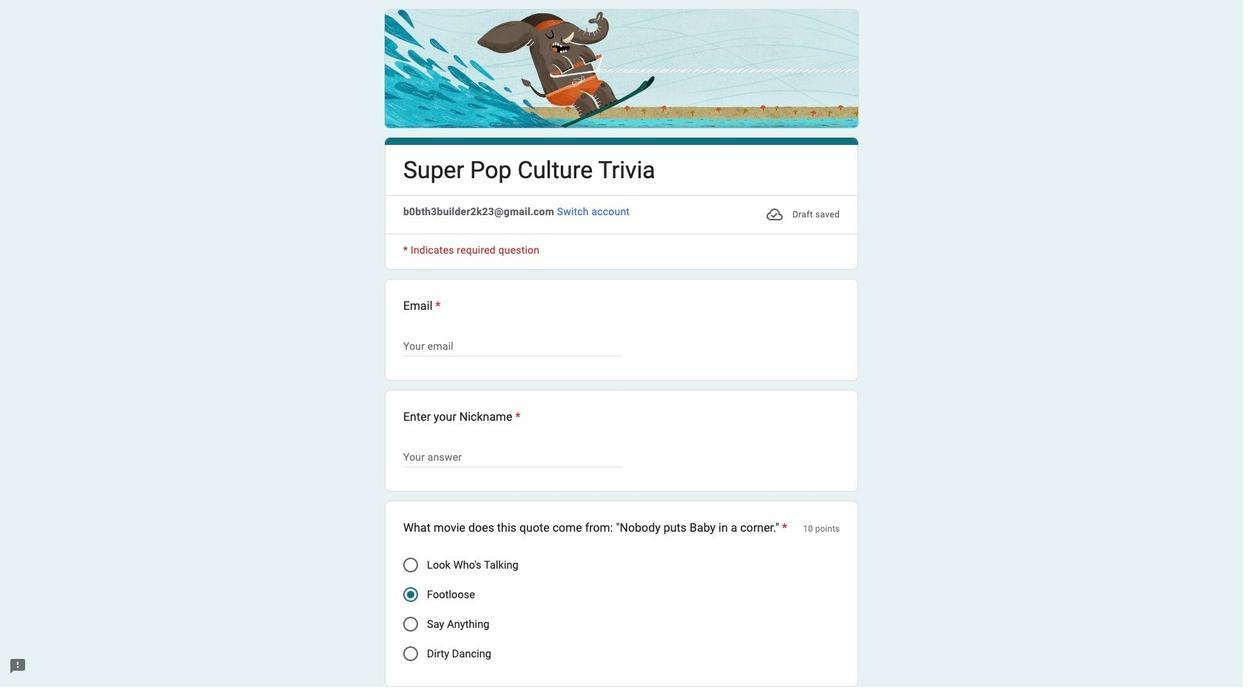 Task type: describe. For each thing, give the bounding box(es) containing it.
required question element for 3rd heading
[[513, 409, 521, 426]]

report a problem to google image
[[9, 658, 27, 676]]

4 heading from the top
[[403, 520, 788, 538]]

say anything image
[[403, 617, 418, 632]]

Dirty Dancing radio
[[403, 647, 418, 662]]

3 heading from the top
[[403, 409, 521, 426]]



Task type: locate. For each thing, give the bounding box(es) containing it.
Footloose radio
[[403, 588, 418, 603]]

look who's talking image
[[403, 558, 418, 573]]

1 heading from the top
[[403, 155, 656, 187]]

2 vertical spatial required question element
[[779, 520, 788, 538]]

required question element for 1st heading from the bottom of the page
[[779, 520, 788, 538]]

1 vertical spatial required question element
[[513, 409, 521, 426]]

total points possible for this question. note
[[803, 520, 840, 539]]

2 horizontal spatial required question element
[[779, 520, 788, 538]]

0 vertical spatial required question element
[[433, 298, 441, 315]]

0 horizontal spatial required question element
[[433, 298, 441, 315]]

Say Anything radio
[[403, 617, 418, 632]]

list item
[[385, 279, 859, 381]]

heading
[[403, 155, 656, 187], [403, 298, 840, 315], [403, 409, 521, 426], [403, 520, 788, 538]]

1 horizontal spatial required question element
[[513, 409, 521, 426]]

list
[[385, 279, 859, 688]]

None text field
[[403, 449, 622, 466]]

dirty dancing image
[[403, 647, 418, 662]]

status
[[766, 204, 840, 225]]

Look Who's Talking radio
[[403, 558, 418, 573]]

2 heading from the top
[[403, 298, 840, 315]]

footloose image
[[407, 592, 414, 599]]

required question element for 2nd heading
[[433, 298, 441, 315]]

required question element
[[433, 298, 441, 315], [513, 409, 521, 426], [779, 520, 788, 538]]

Your email email field
[[403, 338, 622, 355]]



Task type: vqa. For each thing, say whether or not it's contained in the screenshot.
Opacity
no



